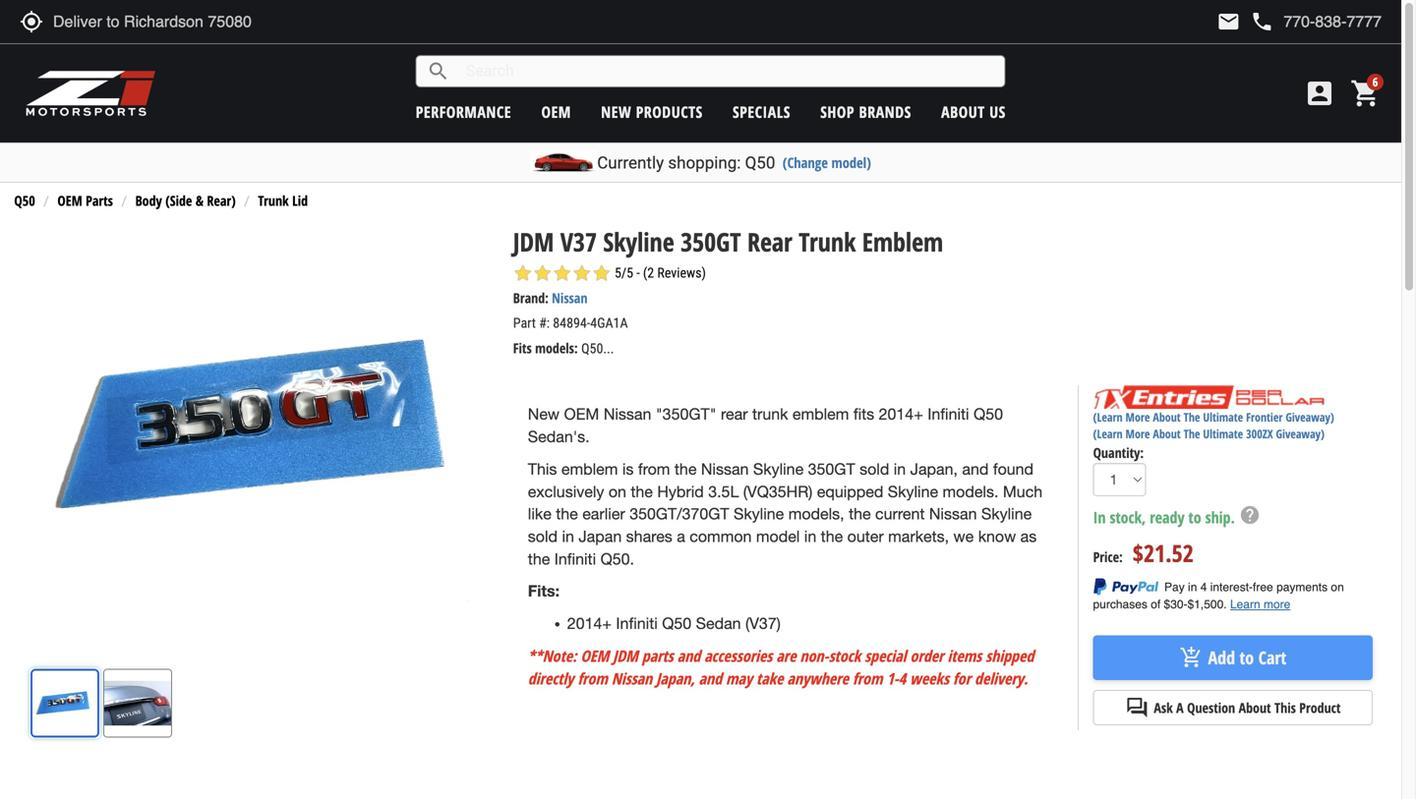Task type: describe. For each thing, give the bounding box(es) containing it.
delivery.
[[975, 669, 1028, 690]]

z1 motorsports logo image
[[25, 69, 157, 118]]

stock,
[[1110, 507, 1146, 528]]

3 star from the left
[[553, 264, 572, 283]]

like
[[528, 505, 552, 523]]

about down "(learn more about the ultimate frontier giveaway)" link on the right bottom of page
[[1153, 426, 1181, 442]]

1 ultimate from the top
[[1203, 409, 1243, 425]]

outer
[[847, 528, 884, 546]]

rear
[[721, 405, 748, 424]]

nissan inside new oem nissan "350gt" rear trunk emblem fits 2014+ infiniti q50 sedan's.
[[604, 405, 651, 424]]

fits
[[854, 405, 874, 424]]

markets,
[[888, 528, 949, 546]]

anywhere
[[787, 669, 849, 690]]

the up hybrid at bottom
[[675, 460, 697, 478]]

nissan link
[[552, 289, 588, 307]]

skyline inside jdm v37 skyline 350gt rear trunk emblem star star star star star 5/5 - (2 reviews) brand: nissan part #: 84894-4ga1a fits models: q50...
[[603, 224, 674, 259]]

350gt inside jdm v37 skyline 350gt rear trunk emblem star star star star star 5/5 - (2 reviews) brand: nissan part #: 84894-4ga1a fits models: q50...
[[681, 224, 741, 259]]

2 horizontal spatial from
[[853, 669, 883, 690]]

performance link
[[416, 101, 512, 122]]

q50...
[[581, 341, 614, 357]]

japan
[[579, 528, 622, 546]]

oem parts link
[[57, 191, 113, 210]]

about inside question_answer ask a question about this product
[[1239, 699, 1271, 718]]

models:
[[535, 339, 578, 358]]

price: $21.52
[[1093, 537, 1194, 569]]

brand:
[[513, 289, 549, 307]]

add_shopping_cart add to cart
[[1180, 646, 1287, 670]]

shipped
[[986, 646, 1034, 667]]

as
[[1021, 528, 1037, 546]]

take
[[756, 669, 783, 690]]

fits
[[513, 339, 532, 358]]

new oem nissan "350gt" rear trunk emblem fits 2014+ infiniti q50 sedan's.
[[528, 405, 1003, 446]]

are
[[776, 646, 796, 667]]

the right on
[[631, 483, 653, 501]]

specials link
[[733, 101, 791, 122]]

about us link
[[941, 101, 1006, 122]]

infiniti inside new oem nissan "350gt" rear trunk emblem fits 2014+ infiniti q50 sedan's.
[[928, 405, 969, 424]]

2 (learn from the top
[[1093, 426, 1123, 442]]

about left us
[[941, 101, 985, 122]]

jdm inside **note: oem jdm parts and accessories are non-stock special order items shipped directly from nissan japan, and may take anywhere from 1-4 weeks for delivery.
[[613, 646, 638, 667]]

(learn more about the ultimate 300zx giveaway) link
[[1093, 426, 1325, 442]]

rear)
[[207, 191, 236, 210]]

jdm v37 skyline 350gt rear trunk emblem star star star star star 5/5 - (2 reviews) brand: nissan part #: 84894-4ga1a fits models: q50...
[[513, 224, 943, 358]]

(side
[[165, 191, 192, 210]]

$21.52
[[1133, 537, 1194, 569]]

infiniti inside this emblem is from the nissan skyline 350gt sold in japan, and found exclusively on the hybrid 3.5l (vq35hr) equipped skyline models. much like the earlier 350gt/370gt skyline models, the current nissan skyline sold in japan shares a common model in the outer markets, we know as the infiniti q50.
[[554, 550, 596, 568]]

1 vertical spatial giveaway)
[[1276, 426, 1325, 442]]

1-
[[887, 669, 899, 690]]

**note:
[[528, 646, 577, 667]]

(change
[[783, 153, 828, 172]]

oem left new
[[541, 101, 571, 122]]

1 horizontal spatial in
[[804, 528, 817, 546]]

2 horizontal spatial in
[[894, 460, 906, 478]]

(vq35hr)
[[743, 483, 813, 501]]

trunk inside jdm v37 skyline 350gt rear trunk emblem star star star star star 5/5 - (2 reviews) brand: nissan part #: 84894-4ga1a fits models: q50...
[[799, 224, 856, 259]]

mail link
[[1217, 10, 1241, 33]]

#:
[[539, 315, 550, 332]]

product
[[1299, 699, 1341, 718]]

skyline down (vq35hr)
[[734, 505, 784, 523]]

1 more from the top
[[1126, 409, 1150, 425]]

4
[[899, 669, 906, 690]]

on
[[609, 483, 626, 501]]

account_box link
[[1299, 78, 1340, 109]]

2 the from the top
[[1184, 426, 1200, 442]]

account_box
[[1304, 78, 1336, 109]]

emblem inside this emblem is from the nissan skyline 350gt sold in japan, and found exclusively on the hybrid 3.5l (vq35hr) equipped skyline models. much like the earlier 350gt/370gt skyline models, the current nissan skyline sold in japan shares a common model in the outer markets, we know as the infiniti q50.
[[561, 460, 618, 478]]

model)
[[832, 153, 871, 172]]

the down models, on the right bottom of page
[[821, 528, 843, 546]]

currently
[[597, 153, 664, 173]]

2 star from the left
[[533, 264, 553, 283]]

brands
[[859, 101, 911, 122]]

rear
[[747, 224, 793, 259]]

specials
[[733, 101, 791, 122]]

models,
[[788, 505, 844, 523]]

1 (learn from the top
[[1093, 409, 1123, 425]]

this inside this emblem is from the nissan skyline 350gt sold in japan, and found exclusively on the hybrid 3.5l (vq35hr) equipped skyline models. much like the earlier 350gt/370gt skyline models, the current nissan skyline sold in japan shares a common model in the outer markets, we know as the infiniti q50.
[[528, 460, 557, 478]]

earlier
[[582, 505, 625, 523]]

350gt inside this emblem is from the nissan skyline 350gt sold in japan, and found exclusively on the hybrid 3.5l (vq35hr) equipped skyline models. much like the earlier 350gt/370gt skyline models, the current nissan skyline sold in japan shares a common model in the outer markets, we know as the infiniti q50.
[[808, 460, 855, 478]]

infiniti inside fits: 2014+ infiniti q50 sedan (v37)
[[616, 615, 658, 633]]

the down exclusively
[[556, 505, 578, 523]]

new products link
[[601, 101, 703, 122]]

shopping_cart
[[1350, 78, 1382, 109]]

phone link
[[1250, 10, 1382, 33]]

2014+ inside fits: 2014+ infiniti q50 sedan (v37)
[[567, 615, 612, 633]]

this inside question_answer ask a question about this product
[[1275, 699, 1296, 718]]

ready
[[1150, 507, 1185, 528]]

(change model) link
[[783, 153, 871, 172]]

emblem
[[862, 224, 943, 259]]

nissan up the we
[[929, 505, 977, 523]]

0 horizontal spatial sold
[[528, 528, 558, 546]]

model
[[756, 528, 800, 546]]

a
[[1176, 699, 1184, 718]]

phone
[[1250, 10, 1274, 33]]

jdm inside jdm v37 skyline 350gt rear trunk emblem star star star star star 5/5 - (2 reviews) brand: nissan part #: 84894-4ga1a fits models: q50...
[[513, 224, 554, 259]]

new products
[[601, 101, 703, 122]]

about us
[[941, 101, 1006, 122]]

new
[[528, 405, 560, 424]]

new
[[601, 101, 632, 122]]

is
[[622, 460, 634, 478]]

performance
[[416, 101, 512, 122]]

mail phone
[[1217, 10, 1274, 33]]

exclusively
[[528, 483, 604, 501]]

my_location
[[20, 10, 43, 33]]

shopping_cart link
[[1345, 78, 1382, 109]]

japan, inside **note: oem jdm parts and accessories are non-stock special order items shipped directly from nissan japan, and may take anywhere from 1-4 weeks for delivery.
[[656, 669, 695, 690]]

add
[[1208, 646, 1235, 670]]

shopping:
[[668, 153, 741, 173]]

common
[[690, 528, 752, 546]]

models.
[[943, 483, 999, 501]]

2 more from the top
[[1126, 426, 1150, 442]]

0 horizontal spatial from
[[578, 669, 608, 690]]

1 horizontal spatial to
[[1240, 646, 1254, 670]]

mail
[[1217, 10, 1241, 33]]

1 star from the left
[[513, 264, 533, 283]]

shop
[[820, 101, 855, 122]]



Task type: vqa. For each thing, say whether or not it's contained in the screenshot.
Nissan within the New OEM Nissan "350GT" rear trunk emblem fits 2014+ Infiniti Q50 Sedan's.
yes



Task type: locate. For each thing, give the bounding box(es) containing it.
(v37)
[[745, 615, 781, 633]]

0 horizontal spatial jdm
[[513, 224, 554, 259]]

this emblem is from the nissan skyline 350gt sold in japan, and found exclusively on the hybrid 3.5l (vq35hr) equipped skyline models. much like the earlier 350gt/370gt skyline models, the current nissan skyline sold in japan shares a common model in the outer markets, we know as the infiniti q50.
[[528, 460, 1043, 568]]

84894-
[[553, 315, 590, 332]]

0 vertical spatial giveaway)
[[1286, 409, 1334, 425]]

in down models, on the right bottom of page
[[804, 528, 817, 546]]

for
[[953, 669, 971, 690]]

1 horizontal spatial trunk
[[799, 224, 856, 259]]

1 horizontal spatial sold
[[860, 460, 889, 478]]

0 vertical spatial japan,
[[910, 460, 958, 478]]

japan, up the models.
[[910, 460, 958, 478]]

5/5 -
[[615, 265, 640, 281]]

the down "(learn more about the ultimate frontier giveaway)" link on the right bottom of page
[[1184, 426, 1200, 442]]

350gt left rear
[[681, 224, 741, 259]]

1 horizontal spatial japan,
[[910, 460, 958, 478]]

we
[[954, 528, 974, 546]]

jdm left parts
[[613, 646, 638, 667]]

q50
[[745, 153, 775, 173], [14, 191, 35, 210], [974, 405, 1003, 424], [662, 615, 692, 633]]

0 vertical spatial the
[[1184, 409, 1200, 425]]

order
[[910, 646, 944, 667]]

add_shopping_cart
[[1180, 646, 1203, 670]]

jdm
[[513, 224, 554, 259], [613, 646, 638, 667]]

giveaway) down frontier
[[1276, 426, 1325, 442]]

0 vertical spatial 350gt
[[681, 224, 741, 259]]

nissan up is
[[604, 405, 651, 424]]

0 horizontal spatial japan,
[[656, 669, 695, 690]]

sold down like
[[528, 528, 558, 546]]

1 horizontal spatial jdm
[[613, 646, 638, 667]]

may
[[726, 669, 752, 690]]

1 horizontal spatial 2014+
[[879, 405, 923, 424]]

current
[[875, 505, 925, 523]]

from right is
[[638, 460, 670, 478]]

"350gt"
[[656, 405, 716, 424]]

body (side & rear) link
[[135, 191, 236, 210]]

q50 inside new oem nissan "350gt" rear trunk emblem fits 2014+ infiniti q50 sedan's.
[[974, 405, 1003, 424]]

skyline
[[603, 224, 674, 259], [753, 460, 804, 478], [888, 483, 938, 501], [734, 505, 784, 523], [981, 505, 1032, 523]]

0 vertical spatial to
[[1189, 507, 1201, 528]]

and right parts
[[677, 646, 700, 667]]

shop brands
[[820, 101, 911, 122]]

4 star from the left
[[572, 264, 592, 283]]

q50 inside fits: 2014+ infiniti q50 sedan (v37)
[[662, 615, 692, 633]]

trunk right rear
[[799, 224, 856, 259]]

sedan
[[696, 615, 741, 633]]

to right add
[[1240, 646, 1254, 670]]

0 horizontal spatial 350gt
[[681, 224, 741, 259]]

nissan up 3.5l
[[701, 460, 749, 478]]

0 vertical spatial (learn
[[1093, 409, 1123, 425]]

and
[[677, 646, 700, 667], [699, 669, 722, 690]]

**note: oem jdm parts and accessories are non-stock special order items shipped directly from nissan japan, and may take anywhere from 1-4 weeks for delivery.
[[528, 646, 1034, 690]]

japan, down parts
[[656, 669, 695, 690]]

0 horizontal spatial infiniti
[[554, 550, 596, 568]]

sold up "equipped"
[[860, 460, 889, 478]]

emblem
[[793, 405, 849, 424], [561, 460, 618, 478]]

0 horizontal spatial trunk
[[258, 191, 289, 210]]

2 vertical spatial infiniti
[[616, 615, 658, 633]]

0 horizontal spatial emblem
[[561, 460, 618, 478]]

nissan down parts
[[612, 669, 652, 690]]

to
[[1189, 507, 1201, 528], [1240, 646, 1254, 670]]

about
[[941, 101, 985, 122], [1153, 409, 1181, 425], [1153, 426, 1181, 442], [1239, 699, 1271, 718]]

q50 up and found at the bottom right of page
[[974, 405, 1003, 424]]

0 horizontal spatial in
[[562, 528, 574, 546]]

q50 link
[[14, 191, 35, 210]]

0 vertical spatial emblem
[[793, 405, 849, 424]]

emblem up exclusively
[[561, 460, 618, 478]]

this left product
[[1275, 699, 1296, 718]]

1 vertical spatial sold
[[528, 528, 558, 546]]

nissan inside jdm v37 skyline 350gt rear trunk emblem star star star star star 5/5 - (2 reviews) brand: nissan part #: 84894-4ga1a fits models: q50...
[[552, 289, 588, 307]]

0 vertical spatial sold
[[860, 460, 889, 478]]

question
[[1187, 699, 1235, 718]]

this
[[528, 460, 557, 478], [1275, 699, 1296, 718]]

0 vertical spatial this
[[528, 460, 557, 478]]

help
[[1239, 504, 1261, 526]]

1 horizontal spatial emblem
[[793, 405, 849, 424]]

giveaway) right frontier
[[1286, 409, 1334, 425]]

this up exclusively
[[528, 460, 557, 478]]

from left 1-
[[853, 669, 883, 690]]

ultimate up (learn more about the ultimate 300zx giveaway) link
[[1203, 409, 1243, 425]]

1 horizontal spatial this
[[1275, 699, 1296, 718]]

products
[[636, 101, 703, 122]]

question_answer ask a question about this product
[[1125, 696, 1341, 720]]

0 horizontal spatial to
[[1189, 507, 1201, 528]]

skyline up (vq35hr)
[[753, 460, 804, 478]]

2014+ inside new oem nissan "350gt" rear trunk emblem fits 2014+ infiniti q50 sedan's.
[[879, 405, 923, 424]]

trunk lid
[[258, 191, 308, 210]]

1 vertical spatial and
[[699, 669, 722, 690]]

350gt/370gt
[[630, 505, 729, 523]]

trunk left lid
[[258, 191, 289, 210]]

us
[[989, 101, 1006, 122]]

a
[[677, 528, 685, 546]]

from right directly
[[578, 669, 608, 690]]

jdm left v37
[[513, 224, 554, 259]]

about right question
[[1239, 699, 1271, 718]]

1 vertical spatial jdm
[[613, 646, 638, 667]]

1 vertical spatial 350gt
[[808, 460, 855, 478]]

special
[[865, 646, 906, 667]]

1 horizontal spatial from
[[638, 460, 670, 478]]

star
[[513, 264, 533, 283], [533, 264, 553, 283], [553, 264, 572, 283], [572, 264, 592, 283], [592, 264, 612, 283]]

body
[[135, 191, 162, 210]]

ship.
[[1205, 507, 1235, 528]]

1 vertical spatial to
[[1240, 646, 1254, 670]]

oem right the **note: at the bottom left of the page
[[581, 646, 609, 667]]

1 vertical spatial trunk
[[799, 224, 856, 259]]

nissan inside **note: oem jdm parts and accessories are non-stock special order items shipped directly from nissan japan, and may take anywhere from 1-4 weeks for delivery.
[[612, 669, 652, 690]]

japan,
[[910, 460, 958, 478], [656, 669, 695, 690]]

Search search field
[[450, 56, 1005, 86]]

0 vertical spatial and
[[677, 646, 700, 667]]

1 vertical spatial ultimate
[[1203, 426, 1243, 442]]

shop brands link
[[820, 101, 911, 122]]

1 vertical spatial this
[[1275, 699, 1296, 718]]

from inside this emblem is from the nissan skyline 350gt sold in japan, and found exclusively on the hybrid 3.5l (vq35hr) equipped skyline models. much like the earlier 350gt/370gt skyline models, the current nissan skyline sold in japan shares a common model in the outer markets, we know as the infiniti q50.
[[638, 460, 670, 478]]

shares
[[626, 528, 673, 546]]

q50 up parts
[[662, 615, 692, 633]]

emblem inside new oem nissan "350gt" rear trunk emblem fits 2014+ infiniti q50 sedan's.
[[793, 405, 849, 424]]

fits: 2014+ infiniti q50 sedan (v37)
[[528, 582, 781, 633]]

cart
[[1258, 646, 1287, 670]]

2014+ right fits
[[879, 405, 923, 424]]

in left japan on the bottom left of the page
[[562, 528, 574, 546]]

0 vertical spatial more
[[1126, 409, 1150, 425]]

parts
[[86, 191, 113, 210]]

infiniti up parts
[[616, 615, 658, 633]]

q50 left (change on the top right
[[745, 153, 775, 173]]

japan, inside this emblem is from the nissan skyline 350gt sold in japan, and found exclusively on the hybrid 3.5l (vq35hr) equipped skyline models. much like the earlier 350gt/370gt skyline models, the current nissan skyline sold in japan shares a common model in the outer markets, we know as the infiniti q50.
[[910, 460, 958, 478]]

oem up "sedan's."
[[564, 405, 599, 424]]

1 vertical spatial (learn
[[1093, 426, 1123, 442]]

ask
[[1154, 699, 1173, 718]]

to left ship.
[[1189, 507, 1201, 528]]

nissan up 84894-
[[552, 289, 588, 307]]

4ga1a
[[590, 315, 628, 332]]

sedan's.
[[528, 428, 590, 446]]

300zx
[[1246, 426, 1273, 442]]

oem inside new oem nissan "350gt" rear trunk emblem fits 2014+ infiniti q50 sedan's.
[[564, 405, 599, 424]]

the
[[1184, 409, 1200, 425], [1184, 426, 1200, 442]]

search
[[427, 60, 450, 83]]

0 horizontal spatial this
[[528, 460, 557, 478]]

1 vertical spatial emblem
[[561, 460, 618, 478]]

2014+
[[879, 405, 923, 424], [567, 615, 612, 633]]

5 star from the left
[[592, 264, 612, 283]]

emblem left fits
[[793, 405, 849, 424]]

in up current
[[894, 460, 906, 478]]

parts
[[642, 646, 673, 667]]

quantity:
[[1093, 443, 1144, 462]]

q50 left oem parts
[[14, 191, 35, 210]]

non-
[[800, 646, 829, 667]]

2 ultimate from the top
[[1203, 426, 1243, 442]]

1 horizontal spatial 350gt
[[808, 460, 855, 478]]

sold
[[860, 460, 889, 478], [528, 528, 558, 546]]

0 horizontal spatial 2014+
[[567, 615, 612, 633]]

question_answer
[[1125, 696, 1149, 720]]

0 vertical spatial infiniti
[[928, 405, 969, 424]]

oem
[[541, 101, 571, 122], [57, 191, 82, 210], [564, 405, 599, 424], [581, 646, 609, 667]]

1 horizontal spatial infiniti
[[616, 615, 658, 633]]

1 vertical spatial japan,
[[656, 669, 695, 690]]

1 the from the top
[[1184, 409, 1200, 425]]

1 vertical spatial infiniti
[[554, 550, 596, 568]]

skyline up current
[[888, 483, 938, 501]]

the up fits:
[[528, 550, 550, 568]]

2014+ up the **note: at the bottom left of the page
[[567, 615, 612, 633]]

v37
[[560, 224, 597, 259]]

1 vertical spatial more
[[1126, 426, 1150, 442]]

in
[[894, 460, 906, 478], [562, 528, 574, 546], [804, 528, 817, 546]]

skyline up 5/5 -
[[603, 224, 674, 259]]

1 vertical spatial 2014+
[[567, 615, 612, 633]]

more
[[1126, 409, 1150, 425], [1126, 426, 1150, 442]]

frontier
[[1246, 409, 1283, 425]]

350gt up "equipped"
[[808, 460, 855, 478]]

lid
[[292, 191, 308, 210]]

0 vertical spatial 2014+
[[879, 405, 923, 424]]

0 vertical spatial trunk
[[258, 191, 289, 210]]

the
[[675, 460, 697, 478], [631, 483, 653, 501], [556, 505, 578, 523], [849, 505, 871, 523], [821, 528, 843, 546], [528, 550, 550, 568]]

the up outer
[[849, 505, 871, 523]]

0 vertical spatial jdm
[[513, 224, 554, 259]]

about up (learn more about the ultimate 300zx giveaway) link
[[1153, 409, 1181, 425]]

oem inside **note: oem jdm parts and accessories are non-stock special order items shipped directly from nissan japan, and may take anywhere from 1-4 weeks for delivery.
[[581, 646, 609, 667]]

oem parts
[[57, 191, 113, 210]]

directly
[[528, 669, 574, 690]]

infiniti down japan on the bottom left of the page
[[554, 550, 596, 568]]

infiniti up and found at the bottom right of page
[[928, 405, 969, 424]]

&
[[196, 191, 204, 210]]

and left may
[[699, 669, 722, 690]]

body (side & rear)
[[135, 191, 236, 210]]

stock
[[829, 646, 861, 667]]

oem left parts
[[57, 191, 82, 210]]

giveaway)
[[1286, 409, 1334, 425], [1276, 426, 1325, 442]]

the up (learn more about the ultimate 300zx giveaway) link
[[1184, 409, 1200, 425]]

ultimate down "(learn more about the ultimate frontier giveaway)" link on the right bottom of page
[[1203, 426, 1243, 442]]

1 vertical spatial the
[[1184, 426, 1200, 442]]

0 vertical spatial ultimate
[[1203, 409, 1243, 425]]

skyline up know
[[981, 505, 1032, 523]]

ultimate
[[1203, 409, 1243, 425], [1203, 426, 1243, 442]]

2 horizontal spatial infiniti
[[928, 405, 969, 424]]

to inside in stock, ready to ship. help
[[1189, 507, 1201, 528]]

and found
[[962, 460, 1034, 478]]



